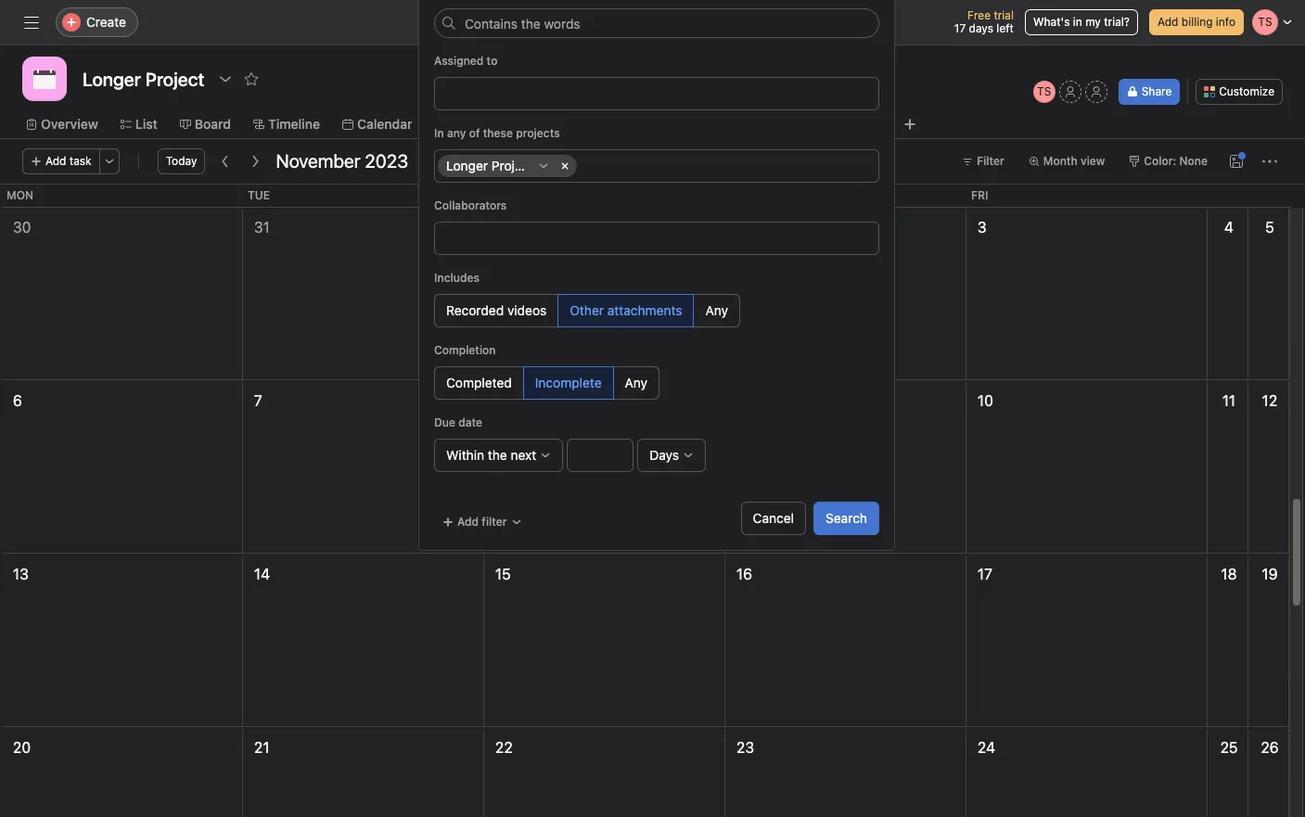 Task type: locate. For each thing, give the bounding box(es) containing it.
calendar link
[[342, 114, 412, 135], [529, 114, 599, 135]]

1 horizontal spatial calendar
[[544, 116, 599, 132]]

14
[[254, 566, 270, 583]]

Incomplete radio
[[523, 366, 614, 400]]

next
[[511, 447, 536, 463]]

trial
[[994, 8, 1014, 22]]

None text field
[[78, 62, 209, 96]]

november 1
[[499, 219, 579, 236]]

24
[[978, 739, 996, 756]]

0 vertical spatial november
[[276, 150, 360, 172]]

wed
[[489, 188, 515, 202]]

add billing info button
[[1149, 9, 1244, 35]]

these
[[483, 126, 513, 140]]

0 horizontal spatial calendar link
[[342, 114, 412, 135]]

1 vertical spatial search button
[[814, 502, 879, 535]]

free trial 17 days left
[[954, 8, 1014, 35]]

timeline
[[268, 116, 320, 132]]

17 inside free trial 17 days left
[[954, 21, 966, 35]]

overview
[[41, 116, 98, 132]]

incomplete
[[535, 375, 602, 391]]

other
[[570, 302, 604, 318]]

dashboard link
[[644, 114, 726, 135]]

0 horizontal spatial calendar
[[357, 116, 412, 132]]

cell
[[438, 227, 459, 250]]

free
[[968, 8, 991, 22]]

to
[[487, 54, 498, 68]]

november down the timeline
[[276, 150, 360, 172]]

add filter
[[457, 515, 507, 529]]

1
[[573, 219, 579, 236]]

23
[[737, 739, 754, 756]]

show options image
[[218, 71, 233, 86]]

next month image
[[248, 154, 263, 169]]

3
[[978, 219, 987, 236]]

add to starred image
[[244, 71, 259, 86]]

calendar link up section image at the left top of page
[[529, 114, 599, 135]]

0 horizontal spatial november
[[276, 150, 360, 172]]

1 vertical spatial any
[[625, 375, 648, 391]]

calendar up 2023
[[357, 116, 412, 132]]

november up start
[[499, 219, 569, 236]]

any right incomplete
[[625, 375, 648, 391]]

0 vertical spatial add
[[1158, 15, 1179, 29]]

section image
[[538, 160, 549, 172]]

days
[[969, 21, 994, 35]]

share button
[[1119, 79, 1180, 105]]

25
[[1220, 739, 1238, 756]]

any right attachments
[[705, 302, 728, 318]]

k
[[851, 15, 859, 30]]

longer project row
[[438, 155, 876, 182]]

messages link
[[748, 114, 825, 135]]

november
[[276, 150, 360, 172], [499, 219, 569, 236]]

search up to
[[465, 14, 507, 30]]

0 vertical spatial 17
[[954, 21, 966, 35]]

trial?
[[1104, 15, 1130, 29]]

ts
[[1037, 84, 1051, 98]]

15
[[495, 566, 511, 583]]

add left the filter
[[457, 515, 479, 529]]

1 vertical spatial november
[[499, 219, 569, 236]]

projects
[[516, 126, 560, 140]]

Due date number field
[[567, 439, 634, 472]]

add left the task
[[45, 154, 66, 168]]

1 horizontal spatial november
[[499, 219, 569, 236]]

calendar up in any of these projects text field
[[544, 116, 599, 132]]

share
[[1142, 84, 1172, 98]]

7
[[254, 392, 262, 409]]

31
[[254, 219, 270, 236]]

mon
[[6, 188, 33, 202]]

videos
[[507, 302, 547, 318]]

files link
[[847, 114, 890, 135]]

of
[[469, 126, 480, 140]]

1 vertical spatial add
[[45, 154, 66, 168]]

add
[[1158, 15, 1179, 29], [45, 154, 66, 168], [457, 515, 479, 529]]

any inside radio
[[705, 302, 728, 318]]

0 horizontal spatial search
[[465, 14, 507, 30]]

other attachments
[[570, 302, 682, 318]]

8
[[495, 392, 505, 409]]

dashboard
[[659, 116, 726, 132]]

1 vertical spatial search
[[826, 510, 867, 526]]

2 vertical spatial add
[[457, 515, 479, 529]]

2 calendar link from the left
[[529, 114, 599, 135]]

1 horizontal spatial add
[[457, 515, 479, 529]]

1 horizontal spatial 17
[[978, 566, 993, 583]]

any inside option
[[625, 375, 648, 391]]

add inside dropdown button
[[457, 515, 479, 529]]

0 vertical spatial search
[[465, 14, 507, 30]]

longer project
[[446, 158, 534, 173]]

17
[[954, 21, 966, 35], [978, 566, 993, 583]]

start
[[500, 253, 526, 267]]

Other attachments radio
[[558, 294, 694, 327]]

completion
[[434, 343, 496, 357]]

list
[[135, 116, 158, 132]]

more actions image
[[104, 156, 115, 167]]

within the next button
[[434, 439, 563, 472]]

within
[[446, 447, 484, 463]]

project
[[491, 158, 534, 173]]

1 horizontal spatial calendar link
[[529, 114, 599, 135]]

26
[[1261, 739, 1279, 756]]

color: none
[[1144, 154, 1208, 168]]

today button
[[157, 148, 205, 174]]

0 vertical spatial any
[[705, 302, 728, 318]]

search right cancel
[[826, 510, 867, 526]]

0 horizontal spatial 17
[[954, 21, 966, 35]]

1 horizontal spatial any
[[705, 302, 728, 318]]

2 horizontal spatial add
[[1158, 15, 1179, 29]]

30
[[13, 219, 31, 236]]

0 vertical spatial search button
[[434, 7, 879, 37]]

0 horizontal spatial any
[[625, 375, 648, 391]]

20
[[13, 739, 31, 756]]

ts button
[[1033, 81, 1055, 103]]

add left billing
[[1158, 15, 1179, 29]]

add for add task
[[45, 154, 66, 168]]

5
[[1266, 219, 1274, 236]]

Completed radio
[[434, 366, 524, 400]]

1 calendar link from the left
[[342, 114, 412, 135]]

search button
[[434, 7, 879, 37], [814, 502, 879, 535]]

Recorded videos radio
[[434, 294, 559, 327]]

2 calendar from the left
[[544, 116, 599, 132]]

10
[[978, 392, 993, 409]]

1 vertical spatial 17
[[978, 566, 993, 583]]

today
[[166, 154, 197, 168]]

19
[[1262, 566, 1278, 583]]

calendar link up 2023
[[342, 114, 412, 135]]

add for add filter
[[457, 515, 479, 529]]

0 horizontal spatial add
[[45, 154, 66, 168]]

tue
[[248, 188, 270, 202]]

due date
[[434, 416, 482, 430]]

list box
[[434, 7, 879, 37]]



Task type: describe. For each thing, give the bounding box(es) containing it.
any for other attachments
[[705, 302, 728, 318]]

assigned
[[434, 54, 484, 68]]

filter
[[977, 154, 1005, 168]]

2023
[[365, 150, 408, 172]]

add for add billing info
[[1158, 15, 1179, 29]]

month view
[[1044, 154, 1105, 168]]

4
[[1225, 219, 1234, 236]]

list box containing search
[[434, 7, 879, 37]]

create
[[86, 14, 126, 30]]

none
[[1180, 154, 1208, 168]]

cancel button
[[741, 502, 806, 535]]

save options image
[[1229, 154, 1244, 169]]

6
[[13, 392, 22, 409]]

Any radio
[[613, 366, 660, 400]]

1 calendar from the left
[[357, 116, 412, 132]]

add tab image
[[903, 117, 918, 132]]

billing
[[1182, 15, 1213, 29]]

completion option group
[[434, 366, 879, 400]]

22
[[495, 739, 513, 756]]

filter
[[482, 515, 507, 529]]

files
[[862, 116, 890, 132]]

any
[[447, 126, 466, 140]]

⌘
[[825, 14, 837, 30]]

customize
[[1219, 84, 1275, 98]]

workflow link
[[435, 114, 507, 135]]

Contains the words text field
[[434, 8, 879, 38]]

12
[[1262, 392, 1278, 409]]

recorded videos
[[446, 302, 547, 318]]

color: none button
[[1121, 148, 1216, 174]]

18
[[1221, 566, 1237, 583]]

month view button
[[1020, 148, 1114, 174]]

my
[[1086, 15, 1101, 29]]

add task
[[45, 154, 92, 168]]

cancel
[[753, 510, 794, 526]]

create button
[[56, 7, 138, 37]]

13
[[13, 566, 29, 583]]

what's in my trial? button
[[1025, 9, 1138, 35]]

what's in my trial?
[[1033, 15, 1130, 29]]

any for incomplete
[[625, 375, 648, 391]]

includes
[[434, 271, 480, 285]]

days button
[[638, 439, 706, 472]]

previous month image
[[218, 154, 233, 169]]

includes option group
[[434, 294, 879, 327]]

the
[[488, 447, 507, 463]]

fri
[[971, 188, 988, 202]]

calendar image
[[33, 68, 56, 90]]

board link
[[180, 114, 231, 135]]

longer project cell
[[438, 155, 577, 177]]

longer
[[446, 158, 488, 173]]

view
[[1081, 154, 1105, 168]]

days
[[650, 447, 679, 463]]

november for november 2023
[[276, 150, 360, 172]]

11
[[1223, 392, 1236, 409]]

due
[[434, 416, 456, 430]]

november for november 1
[[499, 219, 569, 236]]

list link
[[120, 114, 158, 135]]

info
[[1216, 15, 1236, 29]]

messages
[[763, 116, 825, 132]]

overview link
[[26, 114, 98, 135]]

16
[[737, 566, 752, 583]]

customize button
[[1196, 79, 1283, 105]]

task
[[69, 154, 92, 168]]

month
[[1044, 154, 1078, 168]]

In any of these projects text field
[[584, 155, 597, 177]]

within the next
[[446, 447, 536, 463]]

1 horizontal spatial search
[[826, 510, 867, 526]]

date
[[459, 416, 482, 430]]

21
[[254, 739, 269, 756]]

filter button
[[954, 148, 1013, 174]]

expand sidebar image
[[24, 15, 39, 30]]

Any radio
[[693, 294, 740, 327]]

search inside list box
[[465, 14, 507, 30]]

in
[[434, 126, 444, 140]]

color:
[[1144, 154, 1177, 168]]

in
[[1073, 15, 1082, 29]]

november 2023
[[276, 150, 408, 172]]

attachments
[[607, 302, 682, 318]]

2
[[737, 219, 745, 236]]

completed
[[446, 375, 512, 391]]

board
[[195, 116, 231, 132]]

timeline link
[[253, 114, 320, 135]]

add filter button
[[434, 509, 530, 535]]

Assigned to text field
[[442, 83, 456, 105]]

workflow
[[449, 116, 507, 132]]

more actions image
[[1263, 154, 1277, 169]]



Task type: vqa. For each thing, say whether or not it's contained in the screenshot.
'Recorded'
yes



